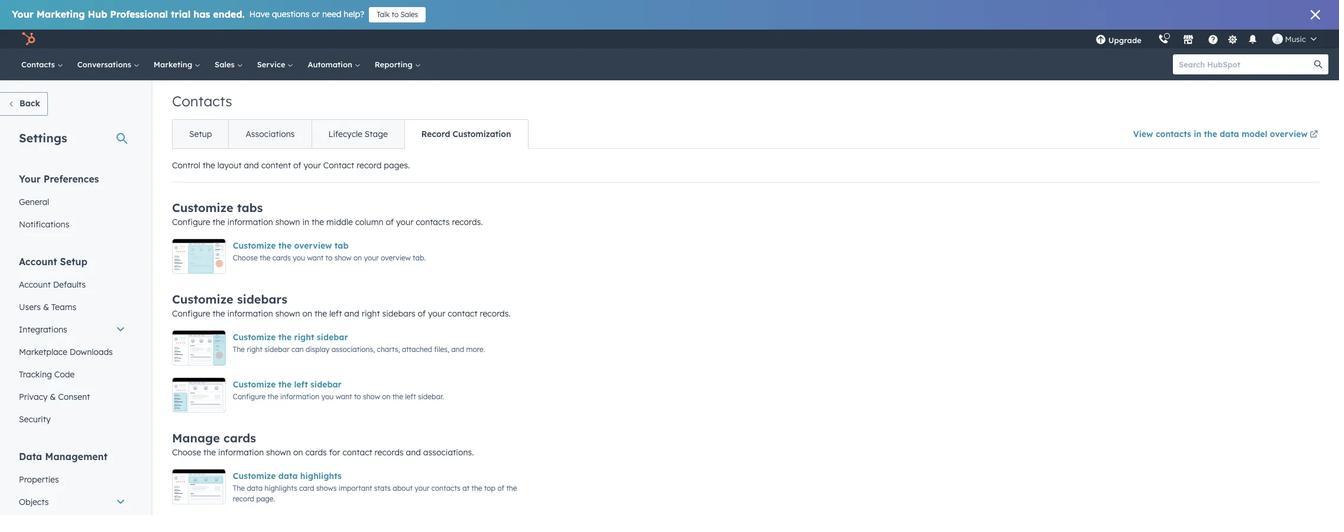 Task type: locate. For each thing, give the bounding box(es) containing it.
the inside manage cards choose the information shown on cards for contact records and associations.
[[203, 448, 216, 458]]

1 horizontal spatial overview
[[381, 254, 411, 263]]

record left pages. at top
[[357, 160, 382, 171]]

teams
[[51, 302, 76, 313]]

contacts for data
[[432, 484, 461, 493]]

data for highlights
[[247, 484, 263, 493]]

1 vertical spatial &
[[50, 392, 56, 403]]

your
[[12, 8, 34, 20], [19, 173, 41, 185]]

attached
[[402, 345, 432, 354]]

data inside "link"
[[1220, 129, 1240, 140]]

shown up customize the overview tab button on the left top of page
[[275, 217, 300, 228]]

2 the from the top
[[233, 484, 245, 493]]

data for model
[[1220, 129, 1240, 140]]

customize the left sidebar button
[[233, 378, 342, 392]]

& for users
[[43, 302, 49, 313]]

your down column
[[364, 254, 379, 263]]

1 vertical spatial show
[[363, 393, 380, 402]]

sidebar up display at left
[[317, 332, 348, 343]]

marketing inside marketing link
[[154, 60, 195, 69]]

show down tab
[[335, 254, 352, 263]]

overview left tab.
[[381, 254, 411, 263]]

associations.
[[423, 448, 474, 458]]

highlights up shows
[[300, 471, 342, 482]]

shown up customize data highlights button
[[266, 448, 291, 458]]

shown inside manage cards choose the information shown on cards for contact records and associations.
[[266, 448, 291, 458]]

1 horizontal spatial &
[[50, 392, 56, 403]]

2 horizontal spatial right
[[362, 309, 380, 319]]

1 vertical spatial records.
[[480, 309, 511, 319]]

contacts inside customize data highlights the data highlights card shows important stats about your contacts at the top of the record page.
[[432, 484, 461, 493]]

left down can
[[294, 380, 308, 390]]

information up customize the right sidebar button
[[227, 309, 273, 319]]

0 vertical spatial data
[[1220, 129, 1240, 140]]

to down middle
[[326, 254, 333, 263]]

0 horizontal spatial in
[[303, 217, 309, 228]]

reporting link
[[368, 49, 428, 80]]

0 vertical spatial the
[[233, 345, 245, 354]]

record
[[357, 160, 382, 171], [233, 495, 254, 504]]

and inside manage cards choose the information shown on cards for contact records and associations.
[[406, 448, 421, 458]]

your up hubspot icon
[[12, 8, 34, 20]]

0 vertical spatial configure
[[172, 217, 210, 228]]

2 vertical spatial configure
[[233, 393, 266, 402]]

1 horizontal spatial left
[[329, 309, 342, 319]]

sidebar inside customize the left sidebar configure the information you want to show on the left sidebar.
[[311, 380, 342, 390]]

2 vertical spatial shown
[[266, 448, 291, 458]]

Search HubSpot search field
[[1173, 54, 1318, 75]]

0 horizontal spatial show
[[335, 254, 352, 263]]

data down manage cards choose the information shown on cards for contact records and associations.
[[278, 471, 298, 482]]

automation
[[308, 60, 355, 69]]

to down 'associations,'
[[354, 393, 361, 402]]

sales
[[401, 10, 418, 19], [215, 60, 237, 69]]

settings link
[[1226, 33, 1241, 45]]

configure for tabs
[[172, 217, 210, 228]]

middle
[[327, 217, 353, 228]]

of right column
[[386, 217, 394, 228]]

have
[[249, 9, 270, 20]]

2 horizontal spatial data
[[1220, 129, 1240, 140]]

account up account defaults
[[19, 256, 57, 268]]

shown for cards
[[266, 448, 291, 458]]

your marketing hub professional trial has ended. have questions or need help?
[[12, 8, 364, 20]]

customize the overview tab choose the cards you want to show on your overview tab.
[[233, 241, 426, 263]]

tab
[[335, 241, 349, 251]]

0 horizontal spatial you
[[293, 254, 305, 263]]

in inside "link"
[[1194, 129, 1202, 140]]

left
[[329, 309, 342, 319], [294, 380, 308, 390], [405, 393, 416, 402]]

upgrade image
[[1096, 35, 1106, 46]]

information inside manage cards choose the information shown on cards for contact records and associations.
[[218, 448, 264, 458]]

0 vertical spatial cards
[[273, 254, 291, 263]]

setup
[[189, 129, 212, 140], [60, 256, 87, 268]]

back link
[[0, 92, 48, 116]]

your up general
[[19, 173, 41, 185]]

downloads
[[70, 347, 113, 358]]

1 vertical spatial contacts
[[416, 217, 450, 228]]

1 vertical spatial contact
[[343, 448, 372, 458]]

users & teams link
[[12, 296, 132, 319]]

your
[[304, 160, 321, 171], [396, 217, 414, 228], [364, 254, 379, 263], [428, 309, 446, 319], [415, 484, 430, 493]]

you down customize the overview tab button on the left top of page
[[293, 254, 305, 263]]

customize for customize data highlights the data highlights card shows important stats about your contacts at the top of the record page.
[[233, 471, 276, 482]]

choose down customize the overview tab button on the left top of page
[[233, 254, 258, 263]]

&
[[43, 302, 49, 313], [50, 392, 56, 403]]

configure inside customize sidebars configure the information shown on the left and right sidebars of your contact records.
[[172, 309, 210, 319]]

information
[[227, 217, 273, 228], [227, 309, 273, 319], [280, 393, 320, 402], [218, 448, 264, 458]]

the down customize data highlights button
[[233, 484, 245, 493]]

shown inside customize tabs configure the information shown in the middle column of your contacts records.
[[275, 217, 300, 228]]

to inside customize the left sidebar configure the information you want to show on the left sidebar.
[[354, 393, 361, 402]]

show inside customize the overview tab choose the cards you want to show on your overview tab.
[[335, 254, 352, 263]]

page.
[[256, 495, 275, 504]]

0 vertical spatial sidebar
[[317, 332, 348, 343]]

0 horizontal spatial marketing
[[37, 8, 85, 20]]

1 vertical spatial shown
[[275, 309, 300, 319]]

customize inside customize tabs configure the information shown in the middle column of your contacts records.
[[172, 201, 234, 215]]

you inside customize the overview tab choose the cards you want to show on your overview tab.
[[293, 254, 305, 263]]

cards right 'manage'
[[224, 431, 256, 446]]

of right content
[[293, 160, 301, 171]]

account for account setup
[[19, 256, 57, 268]]

manage cards choose the information shown on cards for contact records and associations.
[[172, 431, 474, 458]]

1 vertical spatial want
[[336, 393, 352, 402]]

0 vertical spatial in
[[1194, 129, 1202, 140]]

2 vertical spatial cards
[[305, 448, 327, 458]]

0 vertical spatial contact
[[448, 309, 478, 319]]

the inside customize the right sidebar the right sidebar can display associations, charts, attached files, and more.
[[278, 332, 292, 343]]

0 vertical spatial setup
[[189, 129, 212, 140]]

data left model
[[1220, 129, 1240, 140]]

0 vertical spatial choose
[[233, 254, 258, 263]]

display
[[306, 345, 330, 354]]

in
[[1194, 129, 1202, 140], [303, 217, 309, 228]]

right up customize the right sidebar the right sidebar can display associations, charts, attached files, and more.
[[362, 309, 380, 319]]

1 horizontal spatial highlights
[[300, 471, 342, 482]]

your up files,
[[428, 309, 446, 319]]

0 horizontal spatial sales
[[215, 60, 237, 69]]

contacts link
[[14, 49, 70, 80]]

want down customize the overview tab button on the left top of page
[[307, 254, 324, 263]]

2 vertical spatial sidebar
[[311, 380, 342, 390]]

1 vertical spatial highlights
[[265, 484, 297, 493]]

2 account from the top
[[19, 280, 51, 290]]

1 horizontal spatial contacts
[[172, 92, 232, 110]]

1 vertical spatial account
[[19, 280, 51, 290]]

on left the 'sidebar.'
[[382, 393, 391, 402]]

your inside your preferences element
[[19, 173, 41, 185]]

manage
[[172, 431, 220, 446]]

1 vertical spatial the
[[233, 484, 245, 493]]

1 horizontal spatial want
[[336, 393, 352, 402]]

account up users
[[19, 280, 51, 290]]

configure inside customize tabs configure the information shown in the middle column of your contacts records.
[[172, 217, 210, 228]]

talk to sales button
[[369, 7, 426, 22]]

show down charts, at the left bottom of the page
[[363, 393, 380, 402]]

choose inside manage cards choose the information shown on cards for contact records and associations.
[[172, 448, 201, 458]]

menu
[[1088, 30, 1325, 49]]

2 vertical spatial data
[[247, 484, 263, 493]]

sales inside button
[[401, 10, 418, 19]]

contact up more.
[[448, 309, 478, 319]]

0 vertical spatial account
[[19, 256, 57, 268]]

lifecycle stage link
[[311, 120, 404, 148]]

want for sidebar
[[336, 393, 352, 402]]

model
[[1242, 129, 1268, 140]]

1 vertical spatial record
[[233, 495, 254, 504]]

1 horizontal spatial in
[[1194, 129, 1202, 140]]

in up customize the overview tab button on the left top of page
[[303, 217, 309, 228]]

0 vertical spatial highlights
[[300, 471, 342, 482]]

notifications image
[[1248, 35, 1259, 46]]

0 horizontal spatial contact
[[343, 448, 372, 458]]

0 vertical spatial want
[[307, 254, 324, 263]]

your for your marketing hub professional trial has ended. have questions or need help?
[[12, 8, 34, 20]]

contacts right view
[[1156, 129, 1192, 140]]

sales right the talk
[[401, 10, 418, 19]]

shown inside customize sidebars configure the information shown on the left and right sidebars of your contact records.
[[275, 309, 300, 319]]

automation link
[[301, 49, 368, 80]]

notifications
[[19, 219, 69, 230]]

your for your preferences
[[19, 173, 41, 185]]

2 horizontal spatial overview
[[1270, 129, 1308, 140]]

& for privacy
[[50, 392, 56, 403]]

1 horizontal spatial sales
[[401, 10, 418, 19]]

contacts inside customize tabs configure the information shown in the middle column of your contacts records.
[[416, 217, 450, 228]]

overview left tab
[[294, 241, 332, 251]]

to right the talk
[[392, 10, 399, 19]]

1 vertical spatial sales
[[215, 60, 237, 69]]

configure inside customize the left sidebar configure the information you want to show on the left sidebar.
[[233, 393, 266, 402]]

contacts up setup link
[[172, 92, 232, 110]]

on up customize the right sidebar button
[[303, 309, 312, 319]]

associations,
[[332, 345, 375, 354]]

tabs
[[237, 201, 263, 215]]

you inside customize the left sidebar configure the information you want to show on the left sidebar.
[[322, 393, 334, 402]]

your left contact
[[304, 160, 321, 171]]

sidebar for right
[[317, 332, 348, 343]]

information for tabs
[[227, 217, 273, 228]]

configure for sidebars
[[172, 309, 210, 319]]

2 horizontal spatial left
[[405, 393, 416, 402]]

the down customize the right sidebar button
[[233, 345, 245, 354]]

card
[[299, 484, 314, 493]]

help image
[[1208, 35, 1219, 46]]

of up attached
[[418, 309, 426, 319]]

0 horizontal spatial sidebars
[[237, 292, 288, 307]]

sidebar.
[[418, 393, 444, 402]]

setup up the account defaults link
[[60, 256, 87, 268]]

overview left link opens in a new window icon
[[1270, 129, 1308, 140]]

1 vertical spatial sidebars
[[382, 309, 416, 319]]

sales left service
[[215, 60, 237, 69]]

0 horizontal spatial right
[[247, 345, 263, 354]]

right up can
[[294, 332, 314, 343]]

shown
[[275, 217, 300, 228], [275, 309, 300, 319], [266, 448, 291, 458]]

contacts up tab.
[[416, 217, 450, 228]]

of
[[293, 160, 301, 171], [386, 217, 394, 228], [418, 309, 426, 319], [498, 484, 505, 493]]

sidebars up customize the right sidebar button
[[237, 292, 288, 307]]

1 vertical spatial contacts
[[172, 92, 232, 110]]

you down customize the left sidebar button at the left of page
[[322, 393, 334, 402]]

0 vertical spatial record
[[357, 160, 382, 171]]

sidebar
[[317, 332, 348, 343], [265, 345, 290, 354], [311, 380, 342, 390]]

1 horizontal spatial show
[[363, 393, 380, 402]]

0 horizontal spatial contacts
[[21, 60, 57, 69]]

record left the page.
[[233, 495, 254, 504]]

cards left for
[[305, 448, 327, 458]]

cards down customize the overview tab button on the left top of page
[[273, 254, 291, 263]]

upgrade
[[1109, 35, 1142, 45]]

marketing down trial
[[154, 60, 195, 69]]

ended.
[[213, 8, 245, 20]]

shown for tabs
[[275, 217, 300, 228]]

0 vertical spatial sales
[[401, 10, 418, 19]]

on down column
[[354, 254, 362, 263]]

menu item
[[1150, 30, 1153, 49]]

customize inside customize the overview tab choose the cards you want to show on your overview tab.
[[233, 241, 276, 251]]

link opens in a new window image
[[1310, 128, 1319, 143]]

1 horizontal spatial to
[[354, 393, 361, 402]]

2 horizontal spatial cards
[[305, 448, 327, 458]]

1 vertical spatial your
[[19, 173, 41, 185]]

information down tabs
[[227, 217, 273, 228]]

on inside manage cards choose the information shown on cards for contact records and associations.
[[293, 448, 303, 458]]

properties
[[19, 475, 59, 486]]

important
[[339, 484, 372, 493]]

data up the page.
[[247, 484, 263, 493]]

right down customize the right sidebar button
[[247, 345, 263, 354]]

and right records
[[406, 448, 421, 458]]

choose down 'manage'
[[172, 448, 201, 458]]

sidebar down customize the right sidebar button
[[265, 345, 290, 354]]

0 horizontal spatial want
[[307, 254, 324, 263]]

customize inside customize the right sidebar the right sidebar can display associations, charts, attached files, and more.
[[233, 332, 276, 343]]

on
[[354, 254, 362, 263], [303, 309, 312, 319], [382, 393, 391, 402], [293, 448, 303, 458]]

column
[[355, 217, 384, 228]]

sidebars up charts, at the left bottom of the page
[[382, 309, 416, 319]]

sidebars
[[237, 292, 288, 307], [382, 309, 416, 319]]

& right privacy
[[50, 392, 56, 403]]

view contacts in the data model overview
[[1134, 129, 1308, 140]]

0 vertical spatial records.
[[452, 217, 483, 228]]

1 horizontal spatial marketing
[[154, 60, 195, 69]]

contacts left at
[[432, 484, 461, 493]]

associations
[[246, 129, 295, 140]]

1 horizontal spatial contact
[[448, 309, 478, 319]]

records.
[[452, 217, 483, 228], [480, 309, 511, 319]]

customize
[[172, 201, 234, 215], [233, 241, 276, 251], [172, 292, 234, 307], [233, 332, 276, 343], [233, 380, 276, 390], [233, 471, 276, 482]]

on up customize data highlights button
[[293, 448, 303, 458]]

1 the from the top
[[233, 345, 245, 354]]

0 horizontal spatial choose
[[172, 448, 201, 458]]

customize tabs configure the information shown in the middle column of your contacts records.
[[172, 201, 483, 228]]

your right column
[[396, 217, 414, 228]]

0 vertical spatial to
[[392, 10, 399, 19]]

want inside customize the left sidebar configure the information you want to show on the left sidebar.
[[336, 393, 352, 402]]

1 vertical spatial choose
[[172, 448, 201, 458]]

1 horizontal spatial cards
[[273, 254, 291, 263]]

account inside the account defaults link
[[19, 280, 51, 290]]

users & teams
[[19, 302, 76, 313]]

customize for customize tabs configure the information shown in the middle column of your contacts records.
[[172, 201, 234, 215]]

your right about
[[415, 484, 430, 493]]

2 vertical spatial left
[[405, 393, 416, 402]]

and inside customize sidebars configure the information shown on the left and right sidebars of your contact records.
[[344, 309, 359, 319]]

1 vertical spatial configure
[[172, 309, 210, 319]]

1 horizontal spatial data
[[278, 471, 298, 482]]

account
[[19, 256, 57, 268], [19, 280, 51, 290]]

0 horizontal spatial to
[[326, 254, 333, 263]]

1 vertical spatial right
[[294, 332, 314, 343]]

top
[[484, 484, 496, 493]]

account for account defaults
[[19, 280, 51, 290]]

has
[[194, 8, 210, 20]]

and right files,
[[451, 345, 464, 354]]

overview
[[1270, 129, 1308, 140], [294, 241, 332, 251], [381, 254, 411, 263]]

0 vertical spatial your
[[12, 8, 34, 20]]

information down 'manage'
[[218, 448, 264, 458]]

in right view
[[1194, 129, 1202, 140]]

shown for sidebars
[[275, 309, 300, 319]]

1 horizontal spatial you
[[322, 393, 334, 402]]

want down 'associations,'
[[336, 393, 352, 402]]

2 horizontal spatial to
[[392, 10, 399, 19]]

2 vertical spatial to
[[354, 393, 361, 402]]

left inside customize sidebars configure the information shown on the left and right sidebars of your contact records.
[[329, 309, 342, 319]]

records. inside customize sidebars configure the information shown on the left and right sidebars of your contact records.
[[480, 309, 511, 319]]

contacts down 'hubspot' link
[[21, 60, 57, 69]]

want inside customize the overview tab choose the cards you want to show on your overview tab.
[[307, 254, 324, 263]]

and right layout at the left top
[[244, 160, 259, 171]]

1 vertical spatial sidebar
[[265, 345, 290, 354]]

more.
[[466, 345, 485, 354]]

search image
[[1315, 60, 1323, 69]]

information down customize the left sidebar button at the left of page
[[280, 393, 320, 402]]

customize inside customize data highlights the data highlights card shows important stats about your contacts at the top of the record page.
[[233, 471, 276, 482]]

& right users
[[43, 302, 49, 313]]

0 vertical spatial right
[[362, 309, 380, 319]]

data
[[1220, 129, 1240, 140], [278, 471, 298, 482], [247, 484, 263, 493]]

navigation
[[172, 119, 529, 149]]

of right top at the left
[[498, 484, 505, 493]]

to inside customize the overview tab choose the cards you want to show on your overview tab.
[[326, 254, 333, 263]]

0 horizontal spatial setup
[[60, 256, 87, 268]]

0 vertical spatial left
[[329, 309, 342, 319]]

on inside customize sidebars configure the information shown on the left and right sidebars of your contact records.
[[303, 309, 312, 319]]

left up customize the right sidebar the right sidebar can display associations, charts, attached files, and more.
[[329, 309, 342, 319]]

choose inside customize the overview tab choose the cards you want to show on your overview tab.
[[233, 254, 258, 263]]

2 vertical spatial contacts
[[432, 484, 461, 493]]

shown up customize the right sidebar button
[[275, 309, 300, 319]]

customize inside customize the left sidebar configure the information you want to show on the left sidebar.
[[233, 380, 276, 390]]

marketing left hub
[[37, 8, 85, 20]]

1 horizontal spatial choose
[[233, 254, 258, 263]]

information inside customize tabs configure the information shown in the middle column of your contacts records.
[[227, 217, 273, 228]]

show for sidebar
[[363, 393, 380, 402]]

1 vertical spatial you
[[322, 393, 334, 402]]

1 account from the top
[[19, 256, 57, 268]]

left left the 'sidebar.'
[[405, 393, 416, 402]]

marketing
[[37, 8, 85, 20], [154, 60, 195, 69]]

and inside customize the right sidebar the right sidebar can display associations, charts, attached files, and more.
[[451, 345, 464, 354]]

show
[[335, 254, 352, 263], [363, 393, 380, 402]]

contact
[[448, 309, 478, 319], [343, 448, 372, 458]]

1 vertical spatial left
[[294, 380, 308, 390]]

contact right for
[[343, 448, 372, 458]]

sidebar down display at left
[[311, 380, 342, 390]]

customize inside customize sidebars configure the information shown on the left and right sidebars of your contact records.
[[172, 292, 234, 307]]

close image
[[1311, 10, 1321, 20]]

in inside customize tabs configure the information shown in the middle column of your contacts records.
[[303, 217, 309, 228]]

help button
[[1204, 30, 1224, 49]]

customize data highlights button
[[233, 470, 342, 484]]

setup up control
[[189, 129, 212, 140]]

0 vertical spatial you
[[293, 254, 305, 263]]

information inside customize sidebars configure the information shown on the left and right sidebars of your contact records.
[[227, 309, 273, 319]]

tab.
[[413, 254, 426, 263]]

settings image
[[1228, 35, 1239, 45]]

and up customize the right sidebar the right sidebar can display associations, charts, attached files, and more.
[[344, 309, 359, 319]]

greg robinson image
[[1273, 34, 1283, 44]]

show inside customize the left sidebar configure the information you want to show on the left sidebar.
[[363, 393, 380, 402]]

0 vertical spatial shown
[[275, 217, 300, 228]]

0 horizontal spatial &
[[43, 302, 49, 313]]

1 vertical spatial setup
[[60, 256, 87, 268]]

conversations
[[77, 60, 134, 69]]

highlights down customize data highlights button
[[265, 484, 297, 493]]

0 vertical spatial overview
[[1270, 129, 1308, 140]]

account defaults
[[19, 280, 86, 290]]



Task type: describe. For each thing, give the bounding box(es) containing it.
charts,
[[377, 345, 400, 354]]

view contacts in the data model overview link
[[1134, 121, 1321, 148]]

calling icon button
[[1154, 31, 1174, 47]]

link opens in a new window image
[[1310, 131, 1319, 140]]

stats
[[374, 484, 391, 493]]

the inside customize the right sidebar the right sidebar can display associations, charts, attached files, and more.
[[233, 345, 245, 354]]

account setup element
[[12, 256, 132, 431]]

your inside customize the overview tab choose the cards you want to show on your overview tab.
[[364, 254, 379, 263]]

control the layout and content of your contact record pages.
[[172, 160, 410, 171]]

search button
[[1309, 54, 1329, 75]]

talk to sales
[[377, 10, 418, 19]]

1 horizontal spatial right
[[294, 332, 314, 343]]

customize for customize sidebars configure the information shown on the left and right sidebars of your contact records.
[[172, 292, 234, 307]]

account defaults link
[[12, 274, 132, 296]]

calling icon image
[[1159, 34, 1169, 45]]

users
[[19, 302, 41, 313]]

record customization link
[[404, 120, 528, 148]]

marketplaces button
[[1176, 30, 1201, 49]]

you for overview
[[293, 254, 305, 263]]

service link
[[250, 49, 301, 80]]

management
[[45, 451, 107, 463]]

cards inside customize the overview tab choose the cards you want to show on your overview tab.
[[273, 254, 291, 263]]

code
[[54, 370, 75, 380]]

record inside customize data highlights the data highlights card shows important stats about your contacts at the top of the record page.
[[233, 495, 254, 504]]

of inside customize data highlights the data highlights card shows important stats about your contacts at the top of the record page.
[[498, 484, 505, 493]]

talk
[[377, 10, 390, 19]]

you for left
[[322, 393, 334, 402]]

1 vertical spatial data
[[278, 471, 298, 482]]

customize the right sidebar the right sidebar can display associations, charts, attached files, and more.
[[233, 332, 485, 354]]

your inside customize sidebars configure the information shown on the left and right sidebars of your contact records.
[[428, 309, 446, 319]]

tracking
[[19, 370, 52, 380]]

of inside customize sidebars configure the information shown on the left and right sidebars of your contact records.
[[418, 309, 426, 319]]

customization
[[453, 129, 511, 140]]

0 vertical spatial sidebars
[[237, 292, 288, 307]]

of inside customize tabs configure the information shown in the middle column of your contacts records.
[[386, 217, 394, 228]]

music button
[[1266, 30, 1324, 49]]

data management
[[19, 451, 107, 463]]

1 vertical spatial cards
[[224, 431, 256, 446]]

marketplace
[[19, 347, 67, 358]]

settings
[[19, 131, 67, 146]]

account setup
[[19, 256, 87, 268]]

tracking code link
[[12, 364, 132, 386]]

navigation containing setup
[[172, 119, 529, 149]]

record customization
[[422, 129, 511, 140]]

contact inside manage cards choose the information shown on cards for contact records and associations.
[[343, 448, 372, 458]]

customize data highlights the data highlights card shows important stats about your contacts at the top of the record page.
[[233, 471, 517, 504]]

or
[[312, 9, 320, 20]]

back
[[20, 98, 40, 109]]

the inside customize data highlights the data highlights card shows important stats about your contacts at the top of the record page.
[[233, 484, 245, 493]]

layout
[[218, 160, 242, 171]]

reporting
[[375, 60, 415, 69]]

on inside customize the overview tab choose the cards you want to show on your overview tab.
[[354, 254, 362, 263]]

help?
[[344, 9, 364, 20]]

sales link
[[208, 49, 250, 80]]

to inside button
[[392, 10, 399, 19]]

to for customize the left sidebar
[[354, 393, 361, 402]]

privacy
[[19, 392, 48, 403]]

customize the overview tab button
[[233, 239, 349, 253]]

stage
[[365, 129, 388, 140]]

marketplace downloads link
[[12, 341, 132, 364]]

associations link
[[229, 120, 311, 148]]

the inside "link"
[[1205, 129, 1218, 140]]

music
[[1286, 34, 1307, 44]]

0 horizontal spatial highlights
[[265, 484, 297, 493]]

customize the left sidebar configure the information you want to show on the left sidebar.
[[233, 380, 444, 402]]

general
[[19, 197, 49, 208]]

data management element
[[12, 451, 132, 516]]

records. inside customize tabs configure the information shown in the middle column of your contacts records.
[[452, 217, 483, 228]]

customize sidebars configure the information shown on the left and right sidebars of your contact records.
[[172, 292, 511, 319]]

2 vertical spatial right
[[247, 345, 263, 354]]

information for cards
[[218, 448, 264, 458]]

information inside customize the left sidebar configure the information you want to show on the left sidebar.
[[280, 393, 320, 402]]

1 horizontal spatial sidebars
[[382, 309, 416, 319]]

contacts inside "link"
[[1156, 129, 1192, 140]]

service
[[257, 60, 288, 69]]

objects button
[[12, 492, 132, 514]]

general link
[[12, 191, 132, 214]]

contact inside customize sidebars configure the information shown on the left and right sidebars of your contact records.
[[448, 309, 478, 319]]

customize for customize the overview tab choose the cards you want to show on your overview tab.
[[233, 241, 276, 251]]

control
[[172, 160, 200, 171]]

security
[[19, 415, 51, 425]]

contacts for tabs
[[416, 217, 450, 228]]

marketplaces image
[[1183, 35, 1194, 46]]

integrations
[[19, 325, 67, 335]]

customize for customize the left sidebar configure the information you want to show on the left sidebar.
[[233, 380, 276, 390]]

lifecycle stage
[[329, 129, 388, 140]]

hub
[[88, 8, 107, 20]]

right inside customize sidebars configure the information shown on the left and right sidebars of your contact records.
[[362, 309, 380, 319]]

at
[[463, 484, 470, 493]]

0 vertical spatial contacts
[[21, 60, 57, 69]]

menu containing music
[[1088, 30, 1325, 49]]

information for sidebars
[[227, 309, 273, 319]]

data
[[19, 451, 42, 463]]

conversations link
[[70, 49, 147, 80]]

record
[[422, 129, 450, 140]]

to for customize the overview tab
[[326, 254, 333, 263]]

preferences
[[44, 173, 99, 185]]

your preferences element
[[12, 173, 132, 236]]

pages.
[[384, 160, 410, 171]]

tracking code
[[19, 370, 75, 380]]

2 vertical spatial overview
[[381, 254, 411, 263]]

privacy & consent
[[19, 392, 90, 403]]

1 vertical spatial overview
[[294, 241, 332, 251]]

professional
[[110, 8, 168, 20]]

0 vertical spatial marketing
[[37, 8, 85, 20]]

sidebar for left
[[311, 380, 342, 390]]

1 horizontal spatial record
[[357, 160, 382, 171]]

for
[[329, 448, 340, 458]]

overview inside "link"
[[1270, 129, 1308, 140]]

want for tab
[[307, 254, 324, 263]]

setup link
[[173, 120, 229, 148]]

your inside customize tabs configure the information shown in the middle column of your contacts records.
[[396, 217, 414, 228]]

notifications link
[[12, 214, 132, 236]]

trial
[[171, 8, 191, 20]]

show for tab
[[335, 254, 352, 263]]

marketplace downloads
[[19, 347, 113, 358]]

content
[[261, 160, 291, 171]]

lifecycle
[[329, 129, 363, 140]]

hubspot image
[[21, 32, 35, 46]]

customize for customize the right sidebar the right sidebar can display associations, charts, attached files, and more.
[[233, 332, 276, 343]]

can
[[292, 345, 304, 354]]

marketing link
[[147, 49, 208, 80]]

shows
[[316, 484, 337, 493]]

your inside customize data highlights the data highlights card shows important stats about your contacts at the top of the record page.
[[415, 484, 430, 493]]

on inside customize the left sidebar configure the information you want to show on the left sidebar.
[[382, 393, 391, 402]]



Task type: vqa. For each thing, say whether or not it's contained in the screenshot.
record to the bottom
yes



